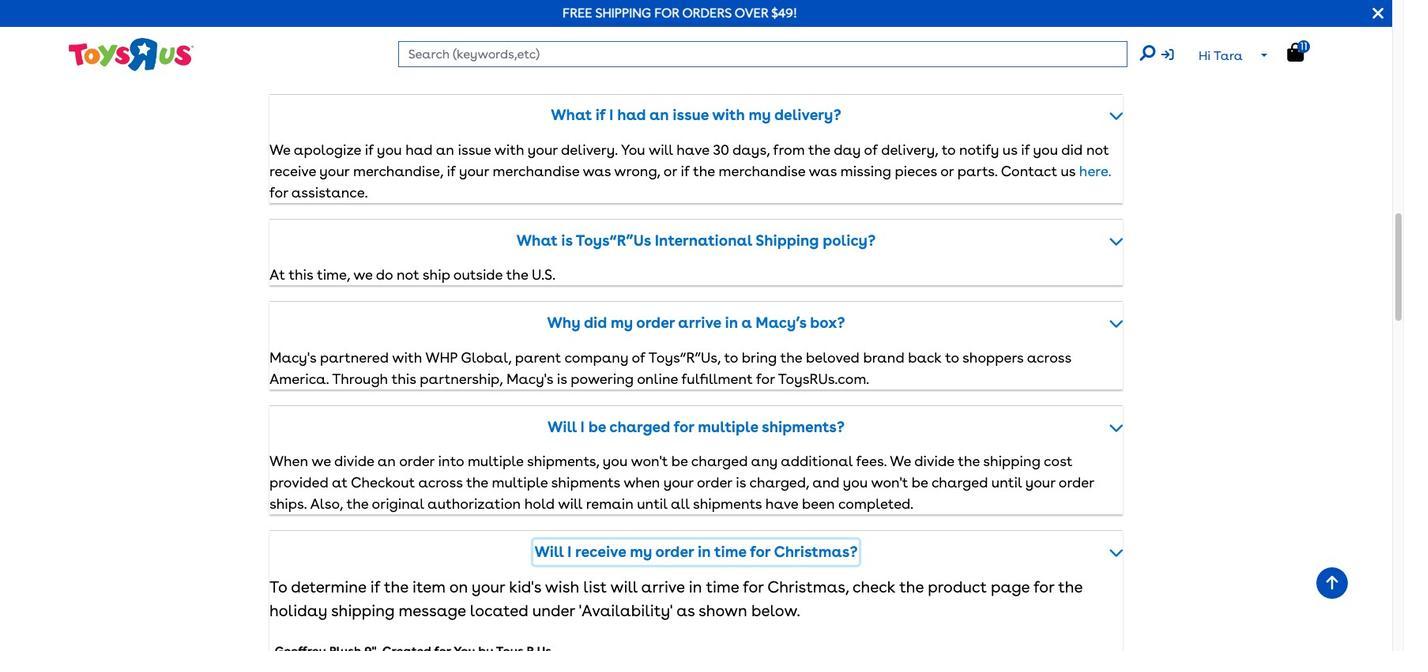 Task type: locate. For each thing, give the bounding box(es) containing it.
have down the charged, in the bottom of the page
[[766, 496, 799, 512]]

won't up the completed.
[[872, 474, 908, 491]]

2 vertical spatial an
[[378, 453, 396, 470]]

0 horizontal spatial across
[[418, 474, 463, 491]]

1 horizontal spatial not
[[1087, 141, 1109, 158]]

what if i had an issue with my delivery? link
[[270, 103, 1123, 128]]

be down powering
[[589, 418, 606, 436]]

under
[[533, 602, 575, 621]]

us up contact
[[1003, 141, 1018, 158]]

we left apologize
[[270, 141, 291, 158]]

0 vertical spatial arrive
[[678, 314, 721, 332]]

what up u.s.
[[517, 231, 558, 250]]

partnership,
[[420, 370, 503, 387]]

across right shoppers
[[1027, 349, 1072, 366]]

0 vertical spatial we
[[353, 267, 373, 283]]

i up shipments,
[[581, 418, 585, 436]]

1 horizontal spatial macy's
[[507, 370, 553, 387]]

None search field
[[398, 41, 1155, 67]]

will
[[649, 141, 673, 158], [558, 496, 583, 512], [611, 578, 638, 597]]

across inside macy's partnered with whp global, parent company of toys"r"us, to bring the beloved brand back to shoppers across america. through this partnership, macy's is powering online fulfillment for toysrus.com.
[[1027, 349, 1072, 366]]

1 horizontal spatial shipping
[[984, 453, 1041, 470]]

my up days,
[[749, 106, 771, 124]]

time inside to determine if the item on your kid's wish list will arrive in time for christmas, check the product page for the holiday shipping message located under 'availability' as shown below.
[[706, 578, 739, 597]]

1 horizontal spatial be
[[672, 453, 688, 470]]

shipping
[[984, 453, 1041, 470], [331, 602, 395, 621]]

parts.
[[958, 163, 998, 179]]

we inside we apologize if you had an issue with your delivery. you will have 30 days, from the day of delivery, to notify us if you did not receive your merchandise, if your merchandise was wrong, or if the merchandise was missing pieces or parts. contact us
[[270, 141, 291, 158]]

shipments right all
[[693, 496, 762, 512]]

an up checkout
[[378, 453, 396, 470]]

apologize
[[294, 141, 361, 158]]

1 vertical spatial what
[[517, 231, 558, 250]]

will up "wish"
[[535, 543, 564, 561]]

2 vertical spatial is
[[736, 474, 746, 491]]

0 vertical spatial what
[[551, 106, 592, 124]]

0 horizontal spatial shipments
[[551, 474, 620, 491]]

0 vertical spatial i
[[610, 106, 614, 124]]

merchandise down days,
[[719, 163, 806, 179]]

time,
[[317, 267, 350, 283]]

0 vertical spatial of
[[864, 141, 878, 158]]

your
[[528, 141, 558, 158], [320, 163, 350, 179], [459, 163, 489, 179], [664, 474, 694, 491], [1026, 474, 1056, 491], [472, 578, 505, 597]]

macy's up america.
[[270, 349, 316, 366]]

1 horizontal spatial receive
[[575, 543, 626, 561]]

1 horizontal spatial had
[[617, 106, 646, 124]]

have left 30
[[677, 141, 710, 158]]

1 horizontal spatial merchandise
[[719, 163, 806, 179]]

wrong,
[[614, 163, 660, 179]]

1 horizontal spatial this
[[392, 370, 416, 387]]

have
[[677, 141, 710, 158], [766, 496, 799, 512]]

1 horizontal spatial i
[[581, 418, 585, 436]]

free shipping for orders over $49!
[[563, 6, 798, 21]]

0 vertical spatial be
[[589, 418, 606, 436]]

was down day
[[809, 163, 837, 179]]

multiple right into
[[468, 453, 524, 470]]

we left do
[[353, 267, 373, 283]]

through
[[332, 370, 388, 387]]

you up merchandise,
[[377, 141, 402, 158]]

will i receive my order in time for christmas? link
[[270, 540, 1123, 565]]

will right hold
[[558, 496, 583, 512]]

us left here.
[[1061, 163, 1076, 179]]

is down "parent"
[[557, 370, 567, 387]]

was down delivery.
[[583, 163, 611, 179]]

1 vertical spatial not
[[397, 267, 419, 283]]

2 horizontal spatial charged
[[932, 474, 988, 491]]

toys"r"us,
[[649, 349, 721, 366]]

across
[[1027, 349, 1072, 366], [418, 474, 463, 491]]

1 vertical spatial this
[[392, 370, 416, 387]]

1 vertical spatial macy's
[[507, 370, 553, 387]]

for inside here. for assistance.
[[270, 184, 288, 201]]

0 horizontal spatial not
[[397, 267, 419, 283]]

0 horizontal spatial of
[[632, 349, 646, 366]]

2 was from the left
[[809, 163, 837, 179]]

or right "wrong,"
[[664, 163, 677, 179]]

0 vertical spatial receive
[[270, 163, 316, 179]]

in up the as
[[689, 578, 702, 597]]

1 vertical spatial will
[[558, 496, 583, 512]]

2 horizontal spatial i
[[610, 106, 614, 124]]

arrive
[[678, 314, 721, 332], [641, 578, 685, 597]]

0 horizontal spatial be
[[589, 418, 606, 436]]

1 vertical spatial with
[[494, 141, 525, 158]]

or left parts.
[[941, 163, 954, 179]]

shipping inside when we divide an order into multiple shipments, you won't be charged any additional fees. we divide the shipping cost provided at checkout across the multiple shipments when your order is charged, and you won't be charged until your order ships. also, the original authorization hold will remain until all shipments have been completed.
[[984, 453, 1041, 470]]

hi
[[1199, 48, 1211, 63]]

0 vertical spatial this
[[289, 267, 313, 283]]

will
[[548, 418, 577, 436], [535, 543, 564, 561]]

the
[[809, 141, 831, 158], [693, 163, 715, 179], [506, 267, 528, 283], [781, 349, 803, 366], [958, 453, 980, 470], [466, 474, 488, 491], [347, 496, 369, 512], [384, 578, 409, 597], [900, 578, 924, 597], [1059, 578, 1083, 597]]

this right at
[[289, 267, 313, 283]]

2 vertical spatial in
[[689, 578, 702, 597]]

you
[[621, 141, 646, 158]]

when
[[624, 474, 660, 491]]

we
[[270, 141, 291, 158], [890, 453, 911, 470]]

in for time
[[698, 543, 711, 561]]

provided
[[270, 474, 329, 491]]

is left toys"r"us
[[561, 231, 573, 250]]

divide up at
[[334, 453, 374, 470]]

not right do
[[397, 267, 419, 283]]

with inside macy's partnered with whp global, parent company of toys"r"us, to bring the beloved brand back to shoppers across america. through this partnership, macy's is powering online fulfillment for toysrus.com.
[[392, 349, 422, 366]]

macy's down "parent"
[[507, 370, 553, 387]]

0 vertical spatial charged
[[610, 418, 670, 436]]

page
[[991, 578, 1030, 597]]

in for a
[[725, 314, 738, 332]]

1 horizontal spatial with
[[494, 141, 525, 158]]

issue inside the what if i had an issue with my delivery? link
[[673, 106, 709, 124]]

receive up "list"
[[575, 543, 626, 561]]

1 vertical spatial did
[[584, 314, 607, 332]]

shipments down shipments,
[[551, 474, 620, 491]]

of up online
[[632, 349, 646, 366]]

shipping left "cost"
[[984, 453, 1041, 470]]

1 vertical spatial of
[[632, 349, 646, 366]]

contact
[[1001, 163, 1058, 179]]

into
[[438, 453, 464, 470]]

1 or from the left
[[664, 163, 677, 179]]

1 horizontal spatial of
[[864, 141, 878, 158]]

we up provided
[[312, 453, 331, 470]]

macy's
[[756, 314, 807, 332]]

will up 'availability'
[[611, 578, 638, 597]]

1 horizontal spatial charged
[[691, 453, 748, 470]]

over
[[735, 6, 769, 21]]

will i be charged for multiple shipments?
[[548, 418, 845, 436]]

1 vertical spatial won't
[[872, 474, 908, 491]]

online
[[637, 370, 678, 387]]

not
[[1087, 141, 1109, 158], [397, 267, 419, 283]]

2 horizontal spatial will
[[649, 141, 673, 158]]

shipping down determine
[[331, 602, 395, 621]]

0 horizontal spatial receive
[[270, 163, 316, 179]]

my down remain
[[630, 543, 652, 561]]

what if i had an issue with my delivery?
[[551, 106, 842, 124]]

what
[[551, 106, 592, 124], [517, 231, 558, 250]]

beloved
[[806, 349, 860, 366]]

determine
[[291, 578, 366, 597]]

in up to determine if the item on your kid's wish list will arrive in time for christmas, check the product page for the holiday shipping message located under 'availability' as shown below.
[[698, 543, 711, 561]]

1 horizontal spatial won't
[[872, 474, 908, 491]]

charged
[[610, 418, 670, 436], [691, 453, 748, 470], [932, 474, 988, 491]]

1 vertical spatial across
[[418, 474, 463, 491]]

bring
[[742, 349, 777, 366]]

multiple up hold
[[492, 474, 548, 491]]

do
[[376, 267, 393, 283]]

if up merchandise,
[[365, 141, 374, 158]]

multiple down fulfillment
[[698, 418, 759, 436]]

this inside macy's partnered with whp global, parent company of toys"r"us, to bring the beloved brand back to shoppers across america. through this partnership, macy's is powering online fulfillment for toysrus.com.
[[392, 370, 416, 387]]

had up merchandise,
[[406, 141, 433, 158]]

policy?
[[823, 231, 876, 250]]

1 vertical spatial be
[[672, 453, 688, 470]]

for down bring
[[756, 370, 775, 387]]

for left assistance.
[[270, 184, 288, 201]]

1 vertical spatial had
[[406, 141, 433, 158]]

2 vertical spatial will
[[611, 578, 638, 597]]

1 vertical spatial we
[[890, 453, 911, 470]]

in left a
[[725, 314, 738, 332]]

0 horizontal spatial until
[[637, 496, 668, 512]]

0 vertical spatial not
[[1087, 141, 1109, 158]]

an inside when we divide an order into multiple shipments, you won't be charged any additional fees. we divide the shipping cost provided at checkout across the multiple shipments when your order is charged, and you won't be charged until your order ships. also, the original authorization hold will remain until all shipments have been completed.
[[378, 453, 396, 470]]

to inside we apologize if you had an issue with your delivery. you will have 30 days, from the day of delivery, to notify us if you did not receive your merchandise, if your merchandise was wrong, or if the merchandise was missing pieces or parts. contact us
[[942, 141, 956, 158]]

0 vertical spatial issue
[[673, 106, 709, 124]]

0 vertical spatial with
[[712, 106, 745, 124]]

1 vertical spatial multiple
[[468, 453, 524, 470]]

missing
[[841, 163, 892, 179]]

had up you
[[617, 106, 646, 124]]

this right through
[[392, 370, 416, 387]]

1 horizontal spatial across
[[1027, 349, 1072, 366]]

to right back at bottom
[[945, 349, 959, 366]]

of
[[864, 141, 878, 158], [632, 349, 646, 366]]

what up delivery.
[[551, 106, 592, 124]]

will up shipments,
[[548, 418, 577, 436]]

is inside macy's partnered with whp global, parent company of toys"r"us, to bring the beloved brand back to shoppers across america. through this partnership, macy's is powering online fulfillment for toysrus.com.
[[557, 370, 567, 387]]

did
[[1062, 141, 1083, 158], [584, 314, 607, 332]]

we apologize if you had an issue with your delivery. you will have 30 days, from the day of delivery, to notify us if you did not receive your merchandise, if your merchandise was wrong, or if the merchandise was missing pieces or parts. contact us
[[270, 141, 1109, 179]]

we right fees.
[[890, 453, 911, 470]]

0 horizontal spatial had
[[406, 141, 433, 158]]

across inside when we divide an order into multiple shipments, you won't be charged any additional fees. we divide the shipping cost provided at checkout across the multiple shipments when your order is charged, and you won't be charged until your order ships. also, the original authorization hold will remain until all shipments have been completed.
[[418, 474, 463, 491]]

across down into
[[418, 474, 463, 491]]

have inside we apologize if you had an issue with your delivery. you will have 30 days, from the day of delivery, to notify us if you did not receive your merchandise, if your merchandise was wrong, or if the merchandise was missing pieces or parts. contact us
[[677, 141, 710, 158]]

0 vertical spatial macy's
[[270, 349, 316, 366]]

your left delivery.
[[528, 141, 558, 158]]

toys r us image
[[68, 37, 194, 72]]

did right the why
[[584, 314, 607, 332]]

receive
[[270, 163, 316, 179], [575, 543, 626, 561]]

not up here.
[[1087, 141, 1109, 158]]

original
[[372, 496, 424, 512]]

2 vertical spatial with
[[392, 349, 422, 366]]

1 vertical spatial time
[[706, 578, 739, 597]]

will i receive my order in time for christmas?
[[535, 543, 858, 561]]

0 horizontal spatial divide
[[334, 453, 374, 470]]

your up located
[[472, 578, 505, 597]]

2 horizontal spatial be
[[912, 474, 928, 491]]

in inside to determine if the item on your kid's wish list will arrive in time for christmas, check the product page for the holiday shipping message located under 'availability' as shown below.
[[689, 578, 702, 597]]

you up contact
[[1034, 141, 1058, 158]]

2 horizontal spatial an
[[650, 106, 669, 124]]

merchandise,
[[353, 163, 443, 179]]

0 vertical spatial my
[[749, 106, 771, 124]]

0 vertical spatial will
[[649, 141, 673, 158]]

whp
[[426, 349, 458, 366]]

will for will i receive my order in time for christmas?
[[535, 543, 564, 561]]

international
[[655, 231, 752, 250]]

1 vertical spatial will
[[535, 543, 564, 561]]

of up the missing
[[864, 141, 878, 158]]

of inside we apologize if you had an issue with your delivery. you will have 30 days, from the day of delivery, to notify us if you did not receive your merchandise, if your merchandise was wrong, or if the merchandise was missing pieces or parts. contact us
[[864, 141, 878, 158]]

receive down apologize
[[270, 163, 316, 179]]

0 horizontal spatial us
[[1003, 141, 1018, 158]]

multiple
[[698, 418, 759, 436], [468, 453, 524, 470], [492, 474, 548, 491]]

an up merchandise,
[[436, 141, 454, 158]]

have inside when we divide an order into multiple shipments, you won't be charged any additional fees. we divide the shipping cost provided at checkout across the multiple shipments when your order is charged, and you won't be charged until your order ships. also, the original authorization hold will remain until all shipments have been completed.
[[766, 496, 799, 512]]

0 horizontal spatial or
[[664, 163, 677, 179]]

why did my order arrive in a macy's box?
[[547, 314, 845, 332]]

did inside we apologize if you had an issue with your delivery. you will have 30 days, from the day of delivery, to notify us if you did not receive your merchandise, if your merchandise was wrong, or if the merchandise was missing pieces or parts. contact us
[[1062, 141, 1083, 158]]

what for what is toys"r"us international shipping policy?
[[517, 231, 558, 250]]

1 horizontal spatial will
[[611, 578, 638, 597]]

i up delivery.
[[610, 106, 614, 124]]

i for receive
[[568, 543, 572, 561]]

with
[[712, 106, 745, 124], [494, 141, 525, 158], [392, 349, 422, 366]]

at this time, we do not ship outside the u.s.
[[270, 267, 556, 283]]

0 vertical spatial will
[[548, 418, 577, 436]]

2 horizontal spatial with
[[712, 106, 745, 124]]

when we divide an order into multiple shipments, you won't be charged any additional fees. we divide the shipping cost provided at checkout across the multiple shipments when your order is charged, and you won't be charged until your order ships. also, the original authorization hold will remain until all shipments have been completed.
[[270, 453, 1095, 512]]

divide
[[334, 453, 374, 470], [915, 453, 955, 470]]

on
[[450, 578, 468, 597]]

be up the completed.
[[912, 474, 928, 491]]

2 vertical spatial be
[[912, 474, 928, 491]]

2 vertical spatial multiple
[[492, 474, 548, 491]]

i up "wish"
[[568, 543, 572, 561]]

order up to determine if the item on your kid's wish list will arrive in time for christmas, check the product page for the holiday shipping message located under 'availability' as shown below.
[[656, 543, 694, 561]]

fulfillment
[[682, 370, 753, 387]]

will for will i be charged for multiple shipments?
[[548, 418, 577, 436]]

0 vertical spatial until
[[992, 474, 1022, 491]]

charged,
[[750, 474, 809, 491]]

to left notify
[[942, 141, 956, 158]]

1 horizontal spatial did
[[1062, 141, 1083, 158]]

outside
[[454, 267, 503, 283]]

1 horizontal spatial divide
[[915, 453, 955, 470]]

1 horizontal spatial an
[[436, 141, 454, 158]]

my up company
[[611, 314, 633, 332]]

you
[[377, 141, 402, 158], [1034, 141, 1058, 158], [603, 453, 628, 470], [843, 474, 868, 491]]

0 horizontal spatial merchandise
[[493, 163, 580, 179]]

for down online
[[674, 418, 694, 436]]

won't up when
[[631, 453, 668, 470]]

hold
[[525, 496, 555, 512]]

arrive up toys"r"us,
[[678, 314, 721, 332]]

1 vertical spatial we
[[312, 453, 331, 470]]

your right merchandise,
[[459, 163, 489, 179]]

shipping inside to determine if the item on your kid's wish list will arrive in time for christmas, check the product page for the holiday shipping message located under 'availability' as shown below.
[[331, 602, 395, 621]]

0 horizontal spatial with
[[392, 349, 422, 366]]

will inside to determine if the item on your kid's wish list will arrive in time for christmas, check the product page for the holiday shipping message located under 'availability' as shown below.
[[611, 578, 638, 597]]

also,
[[310, 496, 343, 512]]

will right you
[[649, 141, 673, 158]]

shipments,
[[527, 453, 600, 470]]

0 vertical spatial us
[[1003, 141, 1018, 158]]

did up here.
[[1062, 141, 1083, 158]]

will inside when we divide an order into multiple shipments, you won't be charged any additional fees. we divide the shipping cost provided at checkout across the multiple shipments when your order is charged, and you won't be charged until your order ships. also, the original authorization hold will remain until all shipments have been completed.
[[558, 496, 583, 512]]

be down will i be charged for multiple shipments? link
[[672, 453, 688, 470]]

shown
[[699, 602, 748, 621]]

free shipping for orders over $49! link
[[563, 6, 798, 21]]

1 vertical spatial shipments
[[693, 496, 762, 512]]

message
[[399, 602, 466, 621]]

0 vertical spatial we
[[270, 141, 291, 158]]

0 vertical spatial across
[[1027, 349, 1072, 366]]

0 horizontal spatial will
[[558, 496, 583, 512]]

for right page
[[1034, 578, 1055, 597]]

if inside to determine if the item on your kid's wish list will arrive in time for christmas, check the product page for the holiday shipping message located under 'availability' as shown below.
[[370, 578, 380, 597]]

0 vertical spatial have
[[677, 141, 710, 158]]

is
[[561, 231, 573, 250], [557, 370, 567, 387], [736, 474, 746, 491]]

0 vertical spatial shipping
[[984, 453, 1041, 470]]

macy's
[[270, 349, 316, 366], [507, 370, 553, 387]]

arrive up the as
[[641, 578, 685, 597]]

for left christmas?
[[750, 543, 771, 561]]

your inside to determine if the item on your kid's wish list will arrive in time for christmas, check the product page for the holiday shipping message located under 'availability' as shown below.
[[472, 578, 505, 597]]

1 vertical spatial an
[[436, 141, 454, 158]]

to
[[942, 141, 956, 158], [724, 349, 738, 366], [945, 349, 959, 366]]

if right determine
[[370, 578, 380, 597]]

orders
[[683, 6, 732, 21]]

is left the charged, in the bottom of the page
[[736, 474, 746, 491]]

0 horizontal spatial issue
[[458, 141, 491, 158]]

an up we apologize if you had an issue with your delivery. you will have 30 days, from the day of delivery, to notify us if you did not receive your merchandise, if your merchandise was wrong, or if the merchandise was missing pieces or parts. contact us on the top of the page
[[650, 106, 669, 124]]

divide right fees.
[[915, 453, 955, 470]]

0 vertical spatial did
[[1062, 141, 1083, 158]]

hi tara button
[[1161, 41, 1278, 71]]

or
[[664, 163, 677, 179], [941, 163, 954, 179]]

be
[[589, 418, 606, 436], [672, 453, 688, 470], [912, 474, 928, 491]]

merchandise down delivery.
[[493, 163, 580, 179]]

with inside we apologize if you had an issue with your delivery. you will have 30 days, from the day of delivery, to notify us if you did not receive your merchandise, if your merchandise was wrong, or if the merchandise was missing pieces or parts. contact us
[[494, 141, 525, 158]]



Task type: describe. For each thing, give the bounding box(es) containing it.
order down will i be charged for multiple shipments? link
[[697, 474, 733, 491]]

for up below.
[[743, 578, 764, 597]]

1 horizontal spatial us
[[1061, 163, 1076, 179]]

$49!
[[772, 6, 798, 21]]

your up all
[[664, 474, 694, 491]]

did inside "why did my order arrive in a macy's box?" link
[[584, 314, 607, 332]]

check
[[853, 578, 896, 597]]

2 divide from the left
[[915, 453, 955, 470]]

back
[[908, 349, 942, 366]]

we inside when we divide an order into multiple shipments, you won't be charged any additional fees. we divide the shipping cost provided at checkout across the multiple shipments when your order is charged, and you won't be charged until your order ships. also, the original authorization hold will remain until all shipments have been completed.
[[312, 453, 331, 470]]

will i be charged for multiple shipments? link
[[270, 415, 1123, 440]]

you down fees.
[[843, 474, 868, 491]]

ship
[[423, 267, 450, 283]]

christmas?
[[774, 543, 858, 561]]

0 vertical spatial an
[[650, 106, 669, 124]]

2 merchandise from the left
[[719, 163, 806, 179]]

holiday
[[270, 602, 327, 621]]

here. for assistance.
[[270, 163, 1112, 201]]

authorization
[[428, 496, 521, 512]]

for
[[655, 6, 680, 21]]

toysrus.com.
[[778, 370, 870, 387]]

0 vertical spatial had
[[617, 106, 646, 124]]

completed.
[[839, 496, 914, 512]]

what is toys"r"us international shipping policy?
[[517, 231, 876, 250]]

for inside macy's partnered with whp global, parent company of toys"r"us, to bring the beloved brand back to shoppers across america. through this partnership, macy's is powering online fulfillment for toysrus.com.
[[756, 370, 775, 387]]

box?
[[810, 314, 845, 332]]

hi tara
[[1199, 48, 1243, 63]]

delivery?
[[775, 106, 842, 124]]

u.s.
[[532, 267, 556, 283]]

parent
[[515, 349, 561, 366]]

close button image
[[1373, 5, 1384, 22]]

0 horizontal spatial macy's
[[270, 349, 316, 366]]

list
[[584, 578, 607, 597]]

shoppers
[[963, 349, 1024, 366]]

is inside when we divide an order into multiple shipments, you won't be charged any additional fees. we divide the shipping cost provided at checkout across the multiple shipments when your order is charged, and you won't be charged until your order ships. also, the original authorization hold will remain until all shipments have been completed.
[[736, 474, 746, 491]]

not inside we apologize if you had an issue with your delivery. you will have 30 days, from the day of delivery, to notify us if you did not receive your merchandise, if your merchandise was wrong, or if the merchandise was missing pieces or parts. contact us
[[1087, 141, 1109, 158]]

i for be
[[581, 418, 585, 436]]

shopping bag image
[[1288, 43, 1304, 62]]

1 horizontal spatial until
[[992, 474, 1022, 491]]

to up fulfillment
[[724, 349, 738, 366]]

of inside macy's partnered with whp global, parent company of toys"r"us, to bring the beloved brand back to shoppers across america. through this partnership, macy's is powering online fulfillment for toysrus.com.
[[632, 349, 646, 366]]

all
[[671, 496, 690, 512]]

issue inside we apologize if you had an issue with your delivery. you will have 30 days, from the day of delivery, to notify us if you did not receive your merchandise, if your merchandise was wrong, or if the merchandise was missing pieces or parts. contact us
[[458, 141, 491, 158]]

order up toys"r"us,
[[637, 314, 675, 332]]

fees.
[[856, 453, 887, 470]]

an inside we apologize if you had an issue with your delivery. you will have 30 days, from the day of delivery, to notify us if you did not receive your merchandise, if your merchandise was wrong, or if the merchandise was missing pieces or parts. contact us
[[436, 141, 454, 158]]

and
[[813, 474, 840, 491]]

arrive inside "why did my order arrive in a macy's box?" link
[[678, 314, 721, 332]]

shipping
[[596, 6, 651, 21]]

item
[[413, 578, 446, 597]]

when
[[270, 453, 308, 470]]

the inside macy's partnered with whp global, parent company of toys"r"us, to bring the beloved brand back to shoppers across america. through this partnership, macy's is powering online fulfillment for toysrus.com.
[[781, 349, 803, 366]]

from
[[773, 141, 805, 158]]

0 vertical spatial shipments
[[551, 474, 620, 491]]

if up contact
[[1021, 141, 1030, 158]]

tara
[[1214, 48, 1243, 63]]

here.
[[1080, 163, 1112, 179]]

had inside we apologize if you had an issue with your delivery. you will have 30 days, from the day of delivery, to notify us if you did not receive your merchandise, if your merchandise was wrong, or if the merchandise was missing pieces or parts. contact us
[[406, 141, 433, 158]]

at
[[332, 474, 348, 491]]

to determine if the item on your kid's wish list will arrive in time for christmas, check the product page for the holiday shipping message located under 'availability' as shown below.
[[270, 578, 1083, 621]]

shipments?
[[762, 418, 845, 436]]

Enter Keyword or Item No. search field
[[398, 41, 1128, 67]]

example for where to find holiday shipping message. image
[[270, 636, 609, 651]]

0 vertical spatial time
[[715, 543, 747, 561]]

below.
[[752, 602, 801, 621]]

product
[[928, 578, 987, 597]]

11 link
[[1288, 40, 1320, 62]]

what for what if i had an issue with my delivery?
[[551, 106, 592, 124]]

cost
[[1044, 453, 1073, 470]]

1 vertical spatial my
[[611, 314, 633, 332]]

free
[[563, 6, 593, 21]]

why
[[547, 314, 581, 332]]

macy's partnered with whp global, parent company of toys"r"us, to bring the beloved brand back to shoppers across america. through this partnership, macy's is powering online fulfillment for toysrus.com.
[[270, 349, 1072, 387]]

'availability'
[[579, 602, 673, 621]]

order left into
[[399, 453, 435, 470]]

global,
[[461, 349, 511, 366]]

checkout
[[351, 474, 415, 491]]

shipping
[[756, 231, 819, 250]]

why did my order arrive in a macy's box? link
[[270, 311, 1123, 336]]

powering
[[571, 370, 634, 387]]

will inside we apologize if you had an issue with your delivery. you will have 30 days, from the day of delivery, to notify us if you did not receive your merchandise, if your merchandise was wrong, or if the merchandise was missing pieces or parts. contact us
[[649, 141, 673, 158]]

2 or from the left
[[941, 163, 954, 179]]

we inside when we divide an order into multiple shipments, you won't be charged any additional fees. we divide the shipping cost provided at checkout across the multiple shipments when your order is charged, and you won't be charged until your order ships. also, the original authorization hold will remain until all shipments have been completed.
[[890, 453, 911, 470]]

kid's
[[509, 578, 541, 597]]

1 was from the left
[[583, 163, 611, 179]]

as
[[677, 602, 695, 621]]

1 merchandise from the left
[[493, 163, 580, 179]]

0 horizontal spatial won't
[[631, 453, 668, 470]]

if right merchandise,
[[447, 163, 456, 179]]

company
[[565, 349, 629, 366]]

2 vertical spatial my
[[630, 543, 652, 561]]

1 horizontal spatial shipments
[[693, 496, 762, 512]]

1 vertical spatial until
[[637, 496, 668, 512]]

ships.
[[270, 496, 307, 512]]

your up assistance.
[[320, 163, 350, 179]]

wish
[[545, 578, 580, 597]]

you up when
[[603, 453, 628, 470]]

order down "cost"
[[1059, 474, 1095, 491]]

0 horizontal spatial this
[[289, 267, 313, 283]]

here. link
[[1080, 163, 1112, 179]]

receive inside we apologize if you had an issue with your delivery. you will have 30 days, from the day of delivery, to notify us if you did not receive your merchandise, if your merchandise was wrong, or if the merchandise was missing pieces or parts. contact us
[[270, 163, 316, 179]]

sign in image
[[1161, 48, 1174, 61]]

11
[[1301, 40, 1308, 52]]

what is toys"r"us international shipping policy? link
[[270, 228, 1123, 254]]

delivery,
[[881, 141, 938, 158]]

1 vertical spatial receive
[[575, 543, 626, 561]]

any
[[751, 453, 778, 470]]

0 horizontal spatial charged
[[610, 418, 670, 436]]

1 vertical spatial charged
[[691, 453, 748, 470]]

with inside the what if i had an issue with my delivery? link
[[712, 106, 745, 124]]

located
[[470, 602, 529, 621]]

0 vertical spatial multiple
[[698, 418, 759, 436]]

if right "wrong,"
[[681, 163, 690, 179]]

christmas,
[[768, 578, 849, 597]]

your down "cost"
[[1026, 474, 1056, 491]]

toys"r"us
[[576, 231, 651, 250]]

brand
[[863, 349, 905, 366]]

assistance.
[[292, 184, 368, 201]]

if up delivery.
[[596, 106, 606, 124]]

arrive inside to determine if the item on your kid's wish list will arrive in time for christmas, check the product page for the holiday shipping message located under 'availability' as shown below.
[[641, 578, 685, 597]]

30
[[713, 141, 729, 158]]

1 divide from the left
[[334, 453, 374, 470]]

0 vertical spatial is
[[561, 231, 573, 250]]

notify
[[960, 141, 999, 158]]

a
[[742, 314, 752, 332]]

days,
[[733, 141, 770, 158]]



Task type: vqa. For each thing, say whether or not it's contained in the screenshot.
"Availability:"
no



